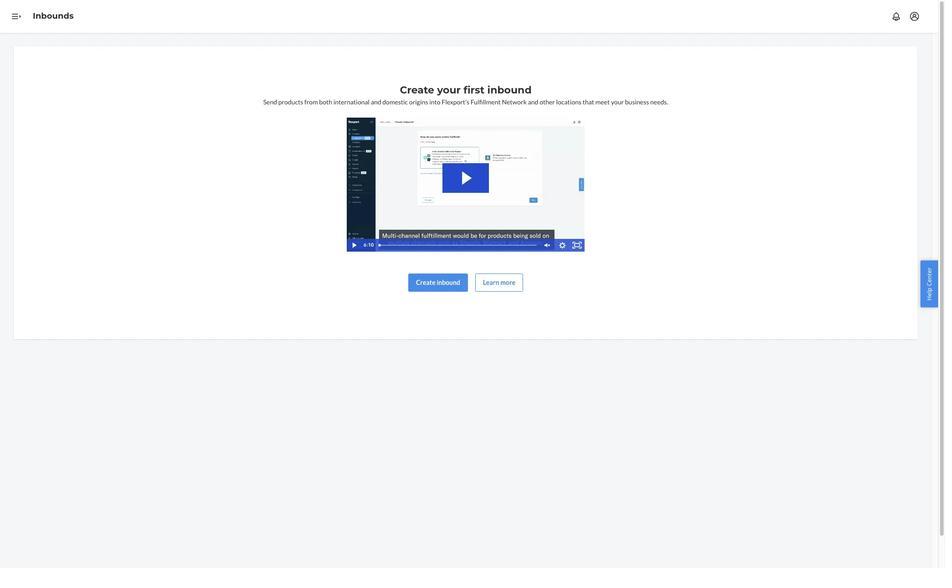 Task type: describe. For each thing, give the bounding box(es) containing it.
needs.
[[651, 98, 669, 106]]

that
[[583, 98, 595, 106]]

into
[[430, 98, 441, 106]]

help center button
[[921, 261, 939, 308]]

video element
[[347, 118, 585, 252]]

learn more button
[[476, 273, 524, 292]]

create inbound button
[[409, 273, 468, 292]]

2 and from the left
[[528, 98, 539, 106]]

inbound inside create your first inbound send products from both international and domestic origins into flexport's fulfillment network and other locations that meet your business needs.
[[488, 84, 532, 96]]

help center
[[926, 268, 934, 301]]

open navigation image
[[11, 11, 22, 22]]

1 and from the left
[[371, 98, 382, 106]]

send
[[263, 98, 277, 106]]

from
[[305, 98, 318, 106]]

fulfillment
[[471, 98, 501, 106]]

learn more
[[483, 278, 516, 286]]

products
[[278, 98, 303, 106]]

more
[[501, 278, 516, 286]]

locations
[[557, 98, 582, 106]]

business
[[626, 98, 650, 106]]

other
[[540, 98, 555, 106]]

inbounds
[[33, 11, 74, 21]]

center
[[926, 268, 934, 286]]

open account menu image
[[910, 11, 921, 22]]

meet
[[596, 98, 610, 106]]



Task type: vqa. For each thing, say whether or not it's contained in the screenshot.
the leftmost to
no



Task type: locate. For each thing, give the bounding box(es) containing it.
1 vertical spatial your
[[611, 98, 624, 106]]

create inside create your first inbound send products from both international and domestic origins into flexport's fulfillment network and other locations that meet your business needs.
[[400, 84, 435, 96]]

0 horizontal spatial inbound
[[437, 278, 461, 286]]

learn
[[483, 278, 500, 286]]

first
[[464, 84, 485, 96]]

network
[[502, 98, 527, 106]]

inbound left "learn"
[[437, 278, 461, 286]]

0 horizontal spatial and
[[371, 98, 382, 106]]

inbound inside create inbound button
[[437, 278, 461, 286]]

0 vertical spatial create
[[400, 84, 435, 96]]

0 vertical spatial inbound
[[488, 84, 532, 96]]

create for your
[[400, 84, 435, 96]]

inbound up network at the top
[[488, 84, 532, 96]]

your
[[437, 84, 461, 96], [611, 98, 624, 106]]

both
[[319, 98, 332, 106]]

origins
[[409, 98, 428, 106]]

and left 'domestic'
[[371, 98, 382, 106]]

domestic
[[383, 98, 408, 106]]

1 vertical spatial inbound
[[437, 278, 461, 286]]

and left other
[[528, 98, 539, 106]]

international
[[334, 98, 370, 106]]

0 horizontal spatial your
[[437, 84, 461, 96]]

1 horizontal spatial your
[[611, 98, 624, 106]]

and
[[371, 98, 382, 106], [528, 98, 539, 106]]

help
[[926, 288, 934, 301]]

create inside create inbound button
[[416, 278, 436, 286]]

1 horizontal spatial inbound
[[488, 84, 532, 96]]

inbound
[[488, 84, 532, 96], [437, 278, 461, 286]]

1 horizontal spatial and
[[528, 98, 539, 106]]

0 vertical spatial your
[[437, 84, 461, 96]]

create for inbound
[[416, 278, 436, 286]]

your right meet
[[611, 98, 624, 106]]

open notifications image
[[892, 11, 902, 22]]

create
[[400, 84, 435, 96], [416, 278, 436, 286]]

your up flexport's
[[437, 84, 461, 96]]

flexport's
[[442, 98, 470, 106]]

inbounds link
[[33, 11, 74, 21]]

create inbound
[[416, 278, 461, 286]]

1 vertical spatial create
[[416, 278, 436, 286]]

create your first inbound send products from both international and domestic origins into flexport's fulfillment network and other locations that meet your business needs.
[[263, 84, 669, 106]]

video thumbnail image
[[347, 118, 585, 252], [347, 118, 585, 252]]



